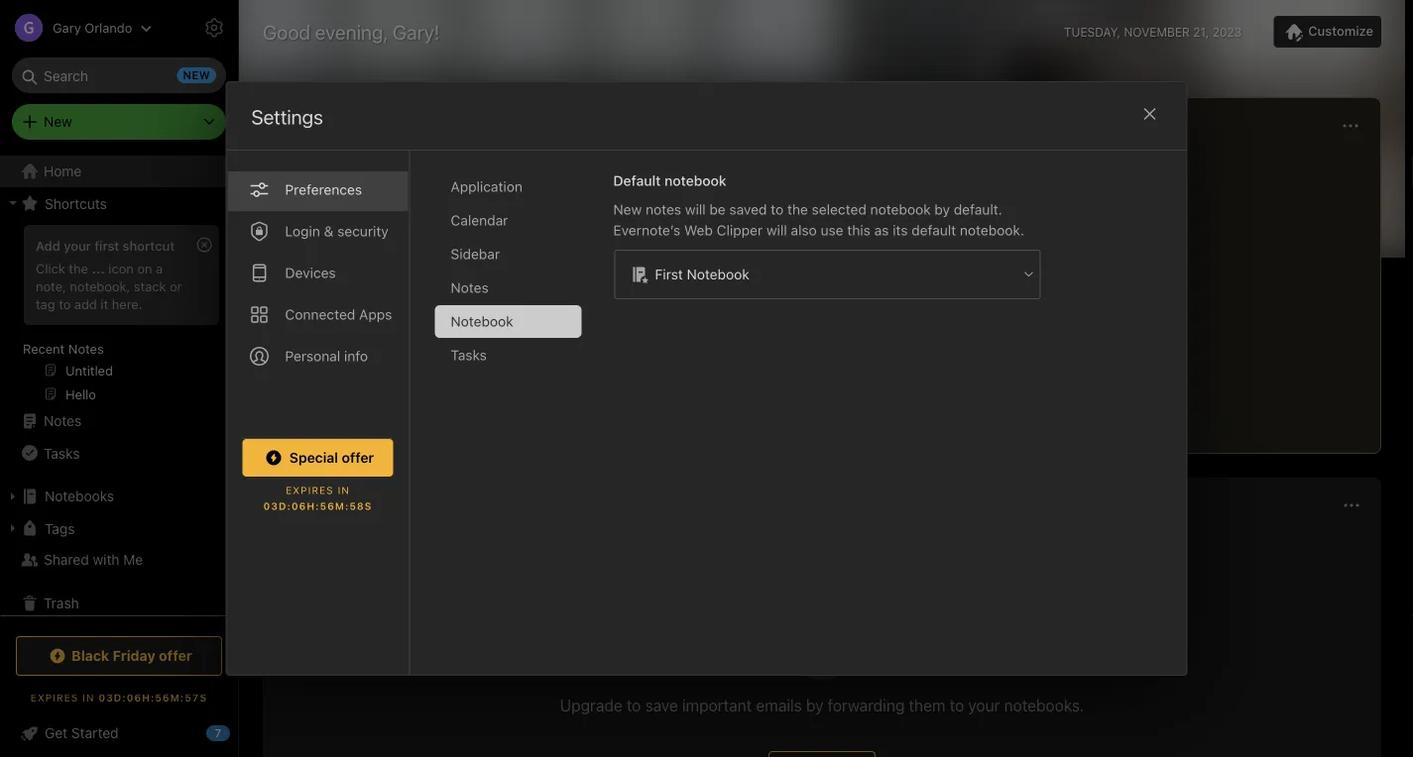 Task type: vqa. For each thing, say whether or not it's contained in the screenshot.
anytime. at the right top of the page
no



Task type: locate. For each thing, give the bounding box(es) containing it.
notebook up be
[[664, 173, 726, 189]]

0 horizontal spatial new
[[44, 114, 72, 130]]

...
[[92, 261, 105, 276]]

to right 'saved'
[[771, 201, 784, 218]]

tag
[[36, 296, 55, 311]]

trash
[[44, 595, 79, 612]]

settings image
[[202, 16, 226, 40]]

in down black
[[82, 692, 95, 704]]

notes link
[[0, 406, 229, 437]]

customize button
[[1273, 16, 1381, 48]]

icon
[[108, 261, 134, 276]]

1 horizontal spatial recent
[[279, 146, 323, 163]]

icon on a note, notebook, stack or tag to add it here.
[[36, 261, 182, 311]]

0 vertical spatial a
[[523, 223, 530, 239]]

special
[[289, 450, 338, 466]]

tab
[[594, 528, 635, 547]]

notes down "add"
[[68, 341, 104, 356]]

images
[[367, 527, 413, 543]]

0 vertical spatial your
[[64, 238, 91, 253]]

on
[[137, 261, 152, 276]]

0 horizontal spatial expires
[[31, 692, 79, 704]]

expires for special offer
[[286, 485, 334, 496]]

the inside the new notes will be saved to the selected notebook by default. evernote's web clipper will also use this as its default notebook.
[[787, 201, 808, 218]]

add
[[36, 238, 60, 253]]

Search text field
[[26, 58, 212, 93]]

1 horizontal spatial your
[[968, 697, 1000, 715]]

first
[[94, 238, 119, 253]]

0 horizontal spatial a
[[156, 261, 163, 276]]

0 vertical spatial tasks
[[451, 347, 487, 363]]

group containing add your first shortcut
[[0, 219, 229, 413]]

tags button
[[0, 513, 229, 544]]

1 horizontal spatial in
[[338, 485, 350, 496]]

offer right the special
[[342, 450, 374, 466]]

personal info
[[285, 348, 368, 364]]

calendar
[[451, 212, 508, 229]]

1 horizontal spatial tasks
[[451, 347, 487, 363]]

suggested tab
[[347, 146, 416, 167]]

0 vertical spatial in
[[338, 485, 350, 496]]

upgrade
[[560, 697, 622, 715]]

1 vertical spatial recent
[[23, 341, 65, 356]]

tasks inside button
[[44, 445, 80, 461]]

0 vertical spatial recent
[[279, 146, 323, 163]]

here.
[[112, 296, 142, 311]]

tasks
[[451, 347, 487, 363], [44, 445, 80, 461]]

good
[[263, 20, 310, 43]]

tab list containing recent
[[267, 146, 997, 167]]

1 vertical spatial will
[[766, 222, 787, 238]]

in
[[338, 485, 350, 496], [82, 692, 95, 704]]

notes inside 'button'
[[279, 117, 325, 133]]

recent down tag
[[23, 341, 65, 356]]

0 vertical spatial offer
[[342, 450, 374, 466]]

0 vertical spatial new
[[44, 114, 72, 130]]

1 vertical spatial tasks
[[44, 445, 80, 461]]

images tab list
[[267, 527, 1377, 547]]

1 horizontal spatial will
[[766, 222, 787, 238]]

1 horizontal spatial expires
[[286, 485, 334, 496]]

notebook.
[[960, 222, 1024, 238]]

evernote's
[[613, 222, 680, 238]]

tasks tab
[[435, 339, 582, 372]]

0 vertical spatial by
[[934, 201, 950, 218]]

tab inside images tab list
[[594, 528, 635, 547]]

to inside the new notes will be saved to the selected notebook by default. evernote's web clipper will also use this as its default notebook.
[[771, 201, 784, 218]]

the up 'also'
[[787, 201, 808, 218]]

to
[[771, 201, 784, 218], [59, 296, 71, 311], [627, 697, 641, 715], [950, 697, 964, 715]]

black friday offer
[[72, 648, 192, 664]]

notes
[[646, 201, 681, 218]]

group
[[0, 219, 229, 413]]

a
[[523, 223, 530, 239], [156, 261, 163, 276]]

recent
[[279, 146, 323, 163], [23, 341, 65, 356]]

good evening, gary!
[[263, 20, 440, 43]]

0 horizontal spatial notebook
[[664, 173, 726, 189]]

expires for black friday offer
[[31, 692, 79, 704]]

new up evernote's
[[613, 201, 642, 218]]

expires inside expires in 03d:06h:56m:58s
[[286, 485, 334, 496]]

1 horizontal spatial notebook
[[687, 266, 749, 283]]

1 horizontal spatial the
[[787, 201, 808, 218]]

Default notebook field
[[613, 249, 1042, 300]]

info
[[344, 348, 368, 364]]

new notes will be saved to the selected notebook by default. evernote's web clipper will also use this as its default notebook.
[[613, 201, 1024, 238]]

1 horizontal spatial by
[[934, 201, 950, 218]]

1 vertical spatial the
[[69, 261, 88, 276]]

its
[[893, 222, 908, 238]]

by right emails
[[806, 697, 824, 715]]

notes
[[279, 117, 325, 133], [451, 280, 489, 296], [68, 341, 104, 356], [44, 413, 82, 429]]

by inside the new notes will be saved to the selected notebook by default. evernote's web clipper will also use this as its default notebook.
[[934, 201, 950, 218]]

expand tags image
[[5, 521, 21, 536]]

tab list
[[267, 146, 997, 167], [227, 151, 410, 675], [435, 171, 597, 675]]

a right the is in the top left of the page
[[523, 223, 530, 239]]

0 horizontal spatial your
[[64, 238, 91, 253]]

tasks up notebooks
[[44, 445, 80, 461]]

recent notes
[[23, 341, 104, 356]]

1 vertical spatial notebook
[[870, 201, 931, 218]]

2023
[[1212, 25, 1242, 39]]

new inside "popup button"
[[44, 114, 72, 130]]

1 vertical spatial new
[[613, 201, 642, 218]]

notebook up its
[[870, 201, 931, 218]]

emails
[[756, 697, 802, 715]]

recent down the notes 'button'
[[279, 146, 323, 163]]

1 horizontal spatial a
[[523, 223, 530, 239]]

tree containing home
[[0, 156, 238, 632]]

1 vertical spatial expires
[[31, 692, 79, 704]]

a right on
[[156, 261, 163, 276]]

notebook inside the new notes will be saved to the selected notebook by default. evernote's web clipper will also use this as its default notebook.
[[870, 201, 931, 218]]

tree
[[0, 156, 238, 632]]

by
[[934, 201, 950, 218], [806, 697, 824, 715]]

1 horizontal spatial notebook
[[870, 201, 931, 218]]

trash link
[[0, 588, 229, 620]]

your up click the ... at the left top of the page
[[64, 238, 91, 253]]

notebook
[[664, 173, 726, 189], [870, 201, 931, 218]]

0 vertical spatial expires
[[286, 485, 334, 496]]

1 horizontal spatial offer
[[342, 450, 374, 466]]

your right them
[[968, 697, 1000, 715]]

will up "web"
[[685, 201, 706, 218]]

1 vertical spatial notebook
[[451, 313, 513, 330]]

in inside expires in 03d:06h:56m:58s
[[338, 485, 350, 496]]

1 vertical spatial by
[[806, 697, 824, 715]]

shared with me link
[[0, 544, 229, 576]]

offer
[[342, 450, 374, 466], [159, 648, 192, 664]]

1 vertical spatial offer
[[159, 648, 192, 664]]

notebook,
[[70, 279, 130, 293]]

0 horizontal spatial tasks
[[44, 445, 80, 461]]

expires down black
[[31, 692, 79, 704]]

test
[[534, 223, 559, 239]]

it
[[101, 296, 108, 311]]

recent tab
[[279, 146, 323, 167]]

shortcuts button
[[0, 187, 229, 219]]

0 horizontal spatial offer
[[159, 648, 192, 664]]

0 vertical spatial notebook
[[664, 173, 726, 189]]

new up home
[[44, 114, 72, 130]]

new
[[44, 114, 72, 130], [613, 201, 642, 218]]

click the ...
[[36, 261, 105, 276]]

1 horizontal spatial new
[[613, 201, 642, 218]]

as
[[874, 222, 889, 238]]

by up 'default'
[[934, 201, 950, 218]]

0 horizontal spatial notebook
[[451, 313, 513, 330]]

notes down sidebar
[[451, 280, 489, 296]]

notebooks
[[45, 488, 114, 505]]

expires up the recently
[[286, 485, 334, 496]]

tab list containing application
[[435, 171, 597, 675]]

0 horizontal spatial recent
[[23, 341, 65, 356]]

1 vertical spatial in
[[82, 692, 95, 704]]

&
[[324, 223, 334, 239]]

personal
[[285, 348, 340, 364]]

notebook down "web"
[[687, 266, 749, 283]]

in up recently captured
[[338, 485, 350, 496]]

Start writing… text field
[[1041, 148, 1379, 437]]

recently captured button
[[275, 494, 427, 518]]

new for new
[[44, 114, 72, 130]]

1 vertical spatial a
[[156, 261, 163, 276]]

notebook
[[687, 266, 749, 283], [451, 313, 513, 330]]

offer right friday
[[159, 648, 192, 664]]

0 vertical spatial the
[[787, 201, 808, 218]]

will left 'also'
[[766, 222, 787, 238]]

expires
[[286, 485, 334, 496], [31, 692, 79, 704]]

1 vertical spatial your
[[968, 697, 1000, 715]]

application
[[451, 178, 522, 195]]

to inside icon on a note, notebook, stack or tag to add it here.
[[59, 296, 71, 311]]

0 vertical spatial notebook
[[687, 266, 749, 283]]

tasks down notebook tab
[[451, 347, 487, 363]]

0 horizontal spatial in
[[82, 692, 95, 704]]

connected apps
[[285, 306, 392, 323]]

None search field
[[26, 58, 212, 93]]

notebook down the notes tab
[[451, 313, 513, 330]]

shared with me
[[44, 552, 143, 568]]

notebook tab
[[435, 305, 582, 338]]

also
[[791, 222, 817, 238]]

in for black
[[82, 692, 95, 704]]

notes up recent tab
[[279, 117, 325, 133]]

friday
[[113, 648, 155, 664]]

recent for recent
[[279, 146, 323, 163]]

0 horizontal spatial the
[[69, 261, 88, 276]]

to right tag
[[59, 296, 71, 311]]

the left ...
[[69, 261, 88, 276]]

new inside the new notes will be saved to the selected notebook by default. evernote's web clipper will also use this as its default notebook.
[[613, 201, 642, 218]]

0 vertical spatial will
[[685, 201, 706, 218]]



Task type: describe. For each thing, give the bounding box(es) containing it.
0 horizontal spatial will
[[685, 201, 706, 218]]

devices
[[285, 265, 336, 281]]

expires in 03d:06h:56m:58s
[[263, 485, 372, 512]]

web
[[684, 222, 713, 238]]

notebooks.
[[1004, 697, 1084, 715]]

hello
[[478, 201, 512, 217]]

first
[[655, 266, 683, 283]]

a inside icon on a note, notebook, stack or tag to add it here.
[[156, 261, 163, 276]]

gary!
[[393, 20, 440, 43]]

notebook inside tab
[[451, 313, 513, 330]]

shared
[[44, 552, 89, 568]]

notebook inside field
[[687, 266, 749, 283]]

images tab
[[367, 527, 413, 547]]

suggested
[[347, 146, 416, 163]]

important
[[682, 697, 752, 715]]

notes inside tab
[[451, 280, 489, 296]]

a inside hello this is a test
[[523, 223, 530, 239]]

save
[[645, 697, 678, 715]]

offer inside 'popup button'
[[342, 450, 374, 466]]

note,
[[36, 279, 66, 293]]

notes tab
[[435, 272, 582, 304]]

offer inside "popup button"
[[159, 648, 192, 664]]

selected
[[812, 201, 866, 218]]

customize
[[1308, 24, 1373, 38]]

login
[[285, 223, 320, 239]]

calendar tab
[[435, 204, 582, 237]]

close image
[[1138, 102, 1162, 126]]

settings
[[251, 105, 323, 128]]

use
[[821, 222, 843, 238]]

default.
[[954, 201, 1002, 218]]

sidebar tab
[[435, 238, 582, 271]]

login & security
[[285, 223, 388, 239]]

them
[[909, 697, 946, 715]]

your inside group
[[64, 238, 91, 253]]

application tab
[[435, 171, 582, 203]]

hello this is a test
[[478, 201, 559, 239]]

tasks inside tab
[[451, 347, 487, 363]]

notes button
[[275, 113, 349, 137]]

tasks button
[[0, 437, 229, 469]]

tab list containing preferences
[[227, 151, 410, 675]]

21,
[[1193, 25, 1209, 39]]

03d:06h:56m:57s
[[99, 692, 207, 704]]

notebooks link
[[0, 481, 229, 513]]

click
[[36, 261, 65, 276]]

notes up tasks button
[[44, 413, 82, 429]]

expand notebooks image
[[5, 489, 21, 505]]

captured
[[353, 497, 427, 514]]

is
[[509, 223, 519, 239]]

upgrade to save important emails by forwarding them to your notebooks.
[[560, 697, 1084, 715]]

default notebook
[[613, 173, 726, 189]]

03d:06h:56m:58s
[[263, 501, 372, 512]]

sidebar
[[451, 246, 500, 262]]

new button
[[12, 104, 226, 140]]

recently
[[279, 497, 349, 514]]

special offer
[[289, 450, 374, 466]]

to left save at bottom
[[627, 697, 641, 715]]

default
[[613, 173, 661, 189]]

add
[[74, 296, 97, 311]]

black friday offer button
[[16, 637, 222, 676]]

tuesday,
[[1064, 25, 1121, 39]]

me
[[123, 552, 143, 568]]

forwarding
[[828, 697, 905, 715]]

special offer button
[[242, 439, 393, 477]]

security
[[337, 223, 388, 239]]

recently captured
[[279, 497, 427, 514]]

this
[[478, 223, 505, 239]]

saved
[[729, 201, 767, 218]]

untitled button
[[280, 184, 450, 440]]

new for new notes will be saved to the selected notebook by default. evernote's web clipper will also use this as its default notebook.
[[613, 201, 642, 218]]

clipper
[[717, 222, 763, 238]]

be
[[709, 201, 726, 218]]

tuesday, november 21, 2023
[[1064, 25, 1242, 39]]

add your first shortcut
[[36, 238, 175, 253]]

untitled
[[295, 201, 349, 217]]

connected
[[285, 306, 355, 323]]

apps
[[359, 306, 392, 323]]

preferences
[[285, 181, 362, 198]]

november
[[1124, 25, 1190, 39]]

home link
[[0, 156, 238, 187]]

0 horizontal spatial by
[[806, 697, 824, 715]]

to right them
[[950, 697, 964, 715]]

evening,
[[315, 20, 388, 43]]

stack
[[134, 279, 166, 293]]

or
[[170, 279, 182, 293]]

with
[[93, 552, 120, 568]]

tags
[[45, 520, 75, 537]]

recent for recent notes
[[23, 341, 65, 356]]

in for special
[[338, 485, 350, 496]]

home
[[44, 163, 82, 179]]



